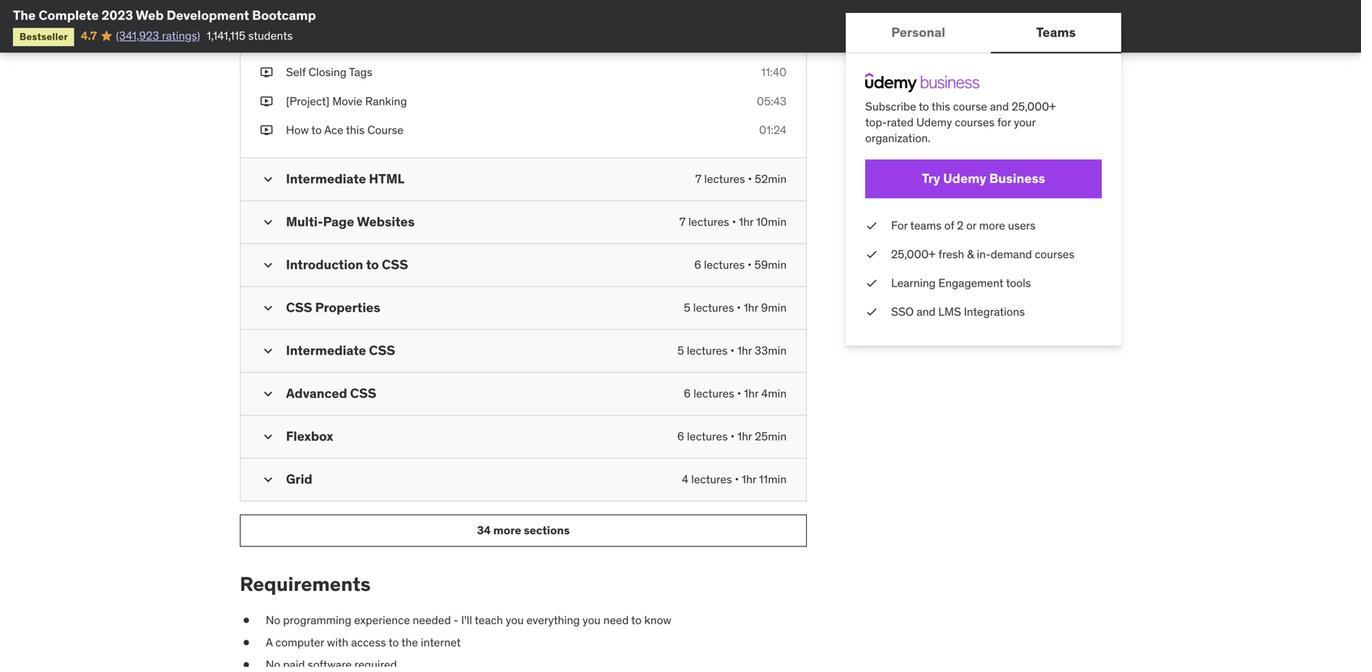 Task type: locate. For each thing, give the bounding box(es) containing it.
ranking
[[365, 94, 407, 108]]

6 lectures • 59min
[[695, 258, 787, 272]]

ace
[[324, 123, 344, 137]]

0 horizontal spatial you
[[506, 613, 524, 628]]

0 horizontal spatial 7
[[680, 215, 686, 229]]

[project]
[[286, 94, 330, 108]]

more right 34
[[494, 524, 521, 538]]

xsmall image down bootcamp
[[260, 36, 273, 52]]

xsmall image left a
[[240, 635, 253, 651]]

courses right demand
[[1035, 247, 1075, 262]]

the complete 2023 web development bootcamp
[[13, 7, 316, 24]]

2
[[957, 218, 964, 233]]

5 for intermediate css
[[678, 344, 684, 358]]

lectures for advanced css
[[694, 387, 735, 401]]

1 vertical spatial udemy
[[944, 170, 987, 187]]

• left 10min
[[732, 215, 737, 229]]

top‑rated
[[866, 115, 914, 130]]

25,000+
[[1012, 99, 1057, 114], [892, 247, 936, 262]]

demand
[[991, 247, 1033, 262]]

25,000+ up learning
[[892, 247, 936, 262]]

no
[[266, 613, 281, 628]]

udemy up organization.
[[917, 115, 953, 130]]

i'll
[[461, 613, 472, 628]]

• left 33min
[[731, 344, 735, 358]]

lectures for css properties
[[694, 301, 734, 315]]

this
[[932, 99, 951, 114], [346, 123, 365, 137]]

6 for css
[[684, 387, 691, 401]]

33min
[[755, 344, 787, 358]]

1 horizontal spatial and
[[991, 99, 1009, 114]]

introduction
[[286, 257, 363, 273]]

intermediate css
[[286, 342, 395, 359]]

this right "ace"
[[346, 123, 365, 137]]

complete
[[39, 7, 99, 24]]

lectures up 6 lectures • 59min
[[689, 215, 730, 229]]

• for multi-page websites
[[732, 215, 737, 229]]

courses
[[955, 115, 995, 130], [1035, 247, 1075, 262]]

small image left css properties
[[260, 300, 276, 317]]

to inside subscribe to this course and 25,000+ top‑rated udemy courses for your organization.
[[919, 99, 930, 114]]

web
[[136, 7, 164, 24]]

3 small image from the top
[[260, 386, 276, 402]]

intermediate up advanced css
[[286, 342, 366, 359]]

01:24
[[759, 123, 787, 137]]

or
[[967, 218, 977, 233]]

1 vertical spatial 25,000+
[[892, 247, 936, 262]]

• left 52min
[[748, 172, 752, 186]]

1 vertical spatial html
[[286, 36, 316, 51]]

small image left "advanced"
[[260, 386, 276, 402]]

to down udemy business image
[[919, 99, 930, 114]]

try udemy business link
[[866, 160, 1102, 198]]

6
[[695, 258, 702, 272], [684, 387, 691, 401], [678, 430, 685, 444]]

xsmall image
[[260, 7, 273, 23], [260, 65, 273, 81], [260, 122, 273, 138], [866, 247, 879, 263], [866, 276, 879, 291], [866, 304, 879, 320], [240, 613, 253, 629], [240, 658, 253, 668]]

lectures down '7 lectures • 1hr 10min'
[[704, 258, 745, 272]]

1 horizontal spatial you
[[583, 613, 601, 628]]

0 vertical spatial 6
[[695, 258, 702, 272]]

34
[[477, 524, 491, 538]]

to
[[919, 99, 930, 114], [312, 123, 322, 137], [366, 257, 379, 273], [632, 613, 642, 628], [389, 636, 399, 650]]

1hr left 33min
[[738, 344, 752, 358]]

-
[[454, 613, 459, 628]]

6 lectures • 1hr 25min
[[678, 430, 787, 444]]

3 small image from the top
[[260, 343, 276, 360]]

1hr for advanced
[[744, 387, 759, 401]]

1 vertical spatial 5
[[678, 344, 684, 358]]

you right teach
[[506, 613, 524, 628]]

small image for advanced
[[260, 386, 276, 402]]

lectures up 6 lectures • 1hr 25min at the bottom of page
[[694, 387, 735, 401]]

• left 25min
[[731, 430, 735, 444]]

2 intermediate from the top
[[286, 342, 366, 359]]

0 vertical spatial and
[[991, 99, 1009, 114]]

access
[[351, 636, 386, 650]]

you left need
[[583, 613, 601, 628]]

1 vertical spatial 6
[[684, 387, 691, 401]]

and up for
[[991, 99, 1009, 114]]

html up self
[[286, 36, 316, 51]]

the
[[13, 7, 36, 24]]

small image left flexbox
[[260, 429, 276, 445]]

elements
[[365, 7, 412, 22], [374, 36, 422, 51]]

1hr for multi-
[[739, 215, 754, 229]]

0 horizontal spatial courses
[[955, 115, 995, 130]]

small image for intermediate html
[[260, 171, 276, 188]]

7 for multi-page websites
[[680, 215, 686, 229]]

requirements
[[240, 573, 371, 597]]

lectures up 4 at bottom right
[[687, 430, 728, 444]]

1 vertical spatial this
[[346, 123, 365, 137]]

small image
[[260, 214, 276, 231], [260, 300, 276, 317], [260, 386, 276, 402], [260, 472, 276, 488]]

lectures
[[705, 172, 745, 186], [689, 215, 730, 229], [704, 258, 745, 272], [694, 301, 734, 315], [687, 344, 728, 358], [694, 387, 735, 401], [687, 430, 728, 444], [692, 473, 732, 487]]

• left 9min
[[737, 301, 741, 315]]

students
[[248, 28, 293, 43]]

lectures up 6 lectures • 1hr 4min
[[687, 344, 728, 358]]

2 small image from the top
[[260, 300, 276, 317]]

self closing tags
[[286, 65, 373, 80]]

elements up html paragraph elements
[[365, 7, 412, 22]]

4 small image from the top
[[260, 472, 276, 488]]

udemy
[[917, 115, 953, 130], [944, 170, 987, 187]]

6 up 6 lectures • 1hr 25min at the bottom of page
[[684, 387, 691, 401]]

xsmall image left for
[[866, 218, 879, 234]]

intermediate
[[286, 171, 366, 187], [286, 342, 366, 359]]

lectures right 4 at bottom right
[[692, 473, 732, 487]]

2 vertical spatial 6
[[678, 430, 685, 444]]

personal button
[[846, 13, 991, 52]]

1 small image from the top
[[260, 171, 276, 188]]

tab list
[[846, 13, 1122, 53]]

•
[[748, 172, 752, 186], [732, 215, 737, 229], [748, 258, 752, 272], [737, 301, 741, 315], [731, 344, 735, 358], [737, 387, 742, 401], [731, 430, 735, 444], [735, 473, 739, 487]]

xsmall image
[[260, 36, 273, 52], [260, 93, 273, 109], [866, 218, 879, 234], [240, 635, 253, 651]]

courses down course
[[955, 115, 995, 130]]

more right or
[[980, 218, 1006, 233]]

grid
[[286, 471, 313, 488]]

development
[[167, 7, 249, 24]]

10min
[[757, 215, 787, 229]]

25,000+ up your
[[1012, 99, 1057, 114]]

small image left intermediate html
[[260, 171, 276, 188]]

css down "properties"
[[369, 342, 395, 359]]

0 horizontal spatial and
[[917, 305, 936, 319]]

1 horizontal spatial 25,000+
[[1012, 99, 1057, 114]]

tools
[[1007, 276, 1032, 291]]

6 down '7 lectures • 1hr 10min'
[[695, 258, 702, 272]]

5 for css properties
[[684, 301, 691, 315]]

advanced css
[[286, 385, 377, 402]]

lectures for grid
[[692, 473, 732, 487]]

4 small image from the top
[[260, 429, 276, 445]]

0 vertical spatial udemy
[[917, 115, 953, 130]]

5 lectures • 1hr 9min
[[684, 301, 787, 315]]

11:40
[[762, 65, 787, 80]]

and right sso
[[917, 305, 936, 319]]

1hr left 9min
[[744, 301, 759, 315]]

6 up 4 at bottom right
[[678, 430, 685, 444]]

html up students
[[286, 7, 316, 22]]

05:43
[[757, 94, 787, 108]]

2 small image from the top
[[260, 257, 276, 274]]

css left "properties"
[[286, 300, 312, 316]]

to for ace
[[312, 123, 322, 137]]

lectures for multi-page websites
[[689, 215, 730, 229]]

intermediate for intermediate css
[[286, 342, 366, 359]]

lectures for flexbox
[[687, 430, 728, 444]]

0 vertical spatial 25,000+
[[1012, 99, 1057, 114]]

1 vertical spatial intermediate
[[286, 342, 366, 359]]

1 small image from the top
[[260, 214, 276, 231]]

[project] movie ranking
[[286, 94, 407, 108]]

to left "ace"
[[312, 123, 322, 137]]

1hr left 4min on the bottom
[[744, 387, 759, 401]]

0 vertical spatial more
[[980, 218, 1006, 233]]

udemy right try
[[944, 170, 987, 187]]

0 vertical spatial html
[[286, 7, 316, 22]]

1 vertical spatial more
[[494, 524, 521, 538]]

for
[[892, 218, 908, 233]]

to right need
[[632, 613, 642, 628]]

1 horizontal spatial courses
[[1035, 247, 1075, 262]]

• left 11min
[[735, 473, 739, 487]]

1hr left 10min
[[739, 215, 754, 229]]

teams button
[[991, 13, 1122, 52]]

• left 59min
[[748, 258, 752, 272]]

sso
[[892, 305, 914, 319]]

• for flexbox
[[731, 430, 735, 444]]

5 up 6 lectures • 1hr 4min
[[678, 344, 684, 358]]

5 up 5 lectures • 1hr 33min
[[684, 301, 691, 315]]

5
[[684, 301, 691, 315], [678, 344, 684, 358]]

(341,923 ratings)
[[116, 28, 200, 43]]

0 vertical spatial this
[[932, 99, 951, 114]]

0 vertical spatial intermediate
[[286, 171, 366, 187]]

4
[[682, 473, 689, 487]]

1hr for intermediate
[[738, 344, 752, 358]]

small image left grid
[[260, 472, 276, 488]]

1,141,115
[[207, 28, 246, 43]]

0 vertical spatial courses
[[955, 115, 995, 130]]

small image left introduction
[[260, 257, 276, 274]]

html
[[286, 7, 316, 22], [286, 36, 316, 51], [369, 171, 405, 187]]

no programming experience needed - i'll teach you everything you need to know
[[266, 613, 672, 628]]

tab list containing personal
[[846, 13, 1122, 53]]

intermediate up page
[[286, 171, 366, 187]]

34 more sections
[[477, 524, 570, 538]]

elements right paragraph
[[374, 36, 422, 51]]

1 vertical spatial elements
[[374, 36, 422, 51]]

html up "websites"
[[369, 171, 405, 187]]

1 vertical spatial and
[[917, 305, 936, 319]]

for
[[998, 115, 1012, 130]]

multi-
[[286, 214, 323, 230]]

small image left multi-
[[260, 214, 276, 231]]

• left 4min on the bottom
[[737, 387, 742, 401]]

2 you from the left
[[583, 613, 601, 628]]

small image left intermediate css
[[260, 343, 276, 360]]

9min
[[761, 301, 787, 315]]

7 lectures • 1hr 10min
[[680, 215, 787, 229]]

1 intermediate from the top
[[286, 171, 366, 187]]

1hr
[[739, 215, 754, 229], [744, 301, 759, 315], [738, 344, 752, 358], [744, 387, 759, 401], [738, 430, 752, 444], [742, 473, 757, 487]]

1 horizontal spatial 7
[[696, 172, 702, 186]]

this left course
[[932, 99, 951, 114]]

know
[[645, 613, 672, 628]]

users
[[1009, 218, 1036, 233]]

1 horizontal spatial this
[[932, 99, 951, 114]]

to down "websites"
[[366, 257, 379, 273]]

small image
[[260, 171, 276, 188], [260, 257, 276, 274], [260, 343, 276, 360], [260, 429, 276, 445]]

0 vertical spatial 7
[[696, 172, 702, 186]]

intermediate for intermediate html
[[286, 171, 366, 187]]

to left the in the bottom left of the page
[[389, 636, 399, 650]]

lectures up 5 lectures • 1hr 33min
[[694, 301, 734, 315]]

25min
[[755, 430, 787, 444]]

css
[[382, 257, 408, 273], [286, 300, 312, 316], [369, 342, 395, 359], [350, 385, 377, 402]]

1 vertical spatial 7
[[680, 215, 686, 229]]

and
[[991, 99, 1009, 114], [917, 305, 936, 319]]

lectures up '7 lectures • 1hr 10min'
[[705, 172, 745, 186]]

0 vertical spatial elements
[[365, 7, 412, 22]]

0 horizontal spatial more
[[494, 524, 521, 538]]

0 vertical spatial 5
[[684, 301, 691, 315]]

small image for introduction to css
[[260, 257, 276, 274]]



Task type: vqa. For each thing, say whether or not it's contained in the screenshot.
'taking'
no



Task type: describe. For each thing, give the bounding box(es) containing it.
1,141,115 students
[[207, 28, 293, 43]]

teach
[[475, 613, 503, 628]]

1 vertical spatial courses
[[1035, 247, 1075, 262]]

elements for html heading elements
[[365, 7, 412, 22]]

• for introduction to css
[[748, 258, 752, 272]]

more inside button
[[494, 524, 521, 538]]

introduction to css
[[286, 257, 408, 273]]

lectures for intermediate css
[[687, 344, 728, 358]]

need
[[604, 613, 629, 628]]

2 vertical spatial html
[[369, 171, 405, 187]]

html heading elements
[[286, 7, 412, 22]]

html for html heading elements
[[286, 7, 316, 22]]

xsmall image for html paragraph elements
[[260, 36, 273, 52]]

css down "websites"
[[382, 257, 408, 273]]

in-
[[977, 247, 991, 262]]

1hr left 25min
[[738, 430, 752, 444]]

1hr for css
[[744, 301, 759, 315]]

1 horizontal spatial more
[[980, 218, 1006, 233]]

bestseller
[[19, 30, 68, 43]]

59min
[[755, 258, 787, 272]]

ratings)
[[162, 28, 200, 43]]

how
[[286, 123, 309, 137]]

• for intermediate css
[[731, 344, 735, 358]]

to for this
[[919, 99, 930, 114]]

small image for multi-
[[260, 214, 276, 231]]

experience
[[354, 613, 410, 628]]

subscribe to this course and 25,000+ top‑rated udemy courses for your organization.
[[866, 99, 1057, 146]]

programming
[[283, 613, 352, 628]]

tags
[[349, 65, 373, 80]]

internet
[[421, 636, 461, 650]]

• for css properties
[[737, 301, 741, 315]]

subscribe
[[866, 99, 917, 114]]

properties
[[315, 300, 381, 316]]

learning
[[892, 276, 936, 291]]

your
[[1014, 115, 1036, 130]]

1hr left 11min
[[742, 473, 757, 487]]

teams
[[911, 218, 942, 233]]

html for html paragraph elements
[[286, 36, 316, 51]]

elements for html paragraph elements
[[374, 36, 422, 51]]

multi-page websites
[[286, 214, 415, 230]]

html paragraph elements
[[286, 36, 422, 51]]

everything
[[527, 613, 580, 628]]

advanced
[[286, 385, 347, 402]]

organization.
[[866, 131, 931, 146]]

udemy inside subscribe to this course and 25,000+ top‑rated udemy courses for your organization.
[[917, 115, 953, 130]]

5 lectures • 1hr 33min
[[678, 344, 787, 358]]

(341,923
[[116, 28, 159, 43]]

1 you from the left
[[506, 613, 524, 628]]

xsmall image for for teams of 2 or more users
[[866, 218, 879, 234]]

fresh
[[939, 247, 965, 262]]

with
[[327, 636, 349, 650]]

learning engagement tools
[[892, 276, 1032, 291]]

0 horizontal spatial 25,000+
[[892, 247, 936, 262]]

personal
[[892, 24, 946, 40]]

4min
[[762, 387, 787, 401]]

a computer with access to the internet
[[266, 636, 461, 650]]

4.7
[[81, 28, 97, 43]]

small image for intermediate css
[[260, 343, 276, 360]]

computer
[[276, 636, 324, 650]]

websites
[[357, 214, 415, 230]]

to for css
[[366, 257, 379, 273]]

engagement
[[939, 276, 1004, 291]]

bootcamp
[[252, 7, 316, 24]]

25,000+ inside subscribe to this course and 25,000+ top‑rated udemy courses for your organization.
[[1012, 99, 1057, 114]]

• for advanced css
[[737, 387, 742, 401]]

11min
[[759, 473, 787, 487]]

teams
[[1037, 24, 1076, 40]]

sso and lms integrations
[[892, 305, 1025, 319]]

a
[[266, 636, 273, 650]]

lectures for intermediate html
[[705, 172, 745, 186]]

7 for intermediate html
[[696, 172, 702, 186]]

of
[[945, 218, 955, 233]]

this inside subscribe to this course and 25,000+ top‑rated udemy courses for your organization.
[[932, 99, 951, 114]]

closing
[[309, 65, 347, 80]]

intermediate html
[[286, 171, 405, 187]]

movie
[[333, 94, 363, 108]]

xsmall image left "[project]"
[[260, 93, 273, 109]]

lectures for introduction to css
[[704, 258, 745, 272]]

7 lectures • 52min
[[696, 172, 787, 186]]

needed
[[413, 613, 451, 628]]

how to ace this course
[[286, 123, 404, 137]]

small image for css
[[260, 300, 276, 317]]

small image for flexbox
[[260, 429, 276, 445]]

css right "advanced"
[[350, 385, 377, 402]]

6 lectures • 1hr 4min
[[684, 387, 787, 401]]

the
[[402, 636, 418, 650]]

and inside subscribe to this course and 25,000+ top‑rated udemy courses for your organization.
[[991, 99, 1009, 114]]

0 horizontal spatial this
[[346, 123, 365, 137]]

course
[[954, 99, 988, 114]]

heading
[[319, 7, 362, 22]]

4 lectures • 1hr 11min
[[682, 473, 787, 487]]

34 more sections button
[[240, 515, 807, 548]]

self
[[286, 65, 306, 80]]

lms
[[939, 305, 962, 319]]

&
[[968, 247, 975, 262]]

xsmall image for a computer with access to the internet
[[240, 635, 253, 651]]

6 for to
[[695, 258, 702, 272]]

page
[[323, 214, 354, 230]]

paragraph
[[319, 36, 372, 51]]

52min
[[755, 172, 787, 186]]

courses inside subscribe to this course and 25,000+ top‑rated udemy courses for your organization.
[[955, 115, 995, 130]]

try
[[922, 170, 941, 187]]

• for grid
[[735, 473, 739, 487]]

sections
[[524, 524, 570, 538]]

course
[[368, 123, 404, 137]]

udemy business image
[[866, 73, 980, 92]]

for teams of 2 or more users
[[892, 218, 1036, 233]]

• for intermediate html
[[748, 172, 752, 186]]



